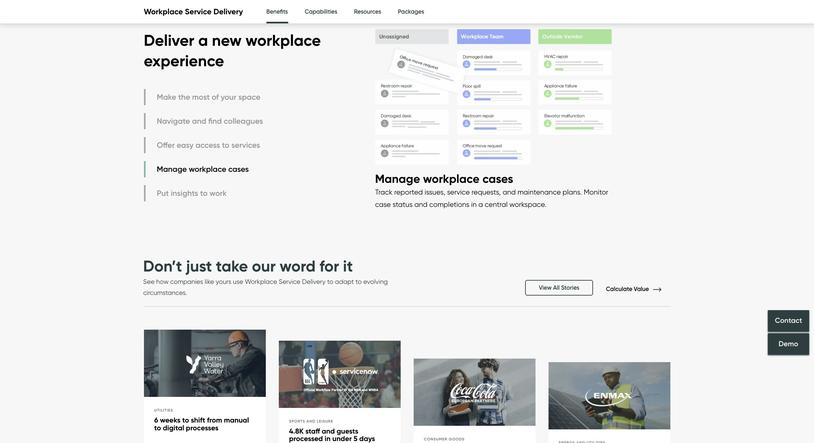 Task type: describe. For each thing, give the bounding box(es) containing it.
just
[[186, 257, 212, 276]]

workplace inside don't just take our word for it see how companies like yours use workplace service delivery to adapt to evolving circumstances.
[[245, 278, 277, 286]]

2022 nba all-star fans celebrate safely with wsd image
[[279, 341, 401, 410]]

use
[[233, 278, 243, 286]]

workplace for manage workplace cases track reported issues, service requests, and maintenance plans.  monitor case status and completions in a central workspace.
[[423, 172, 480, 186]]

experience
[[144, 51, 224, 70]]

space
[[239, 92, 261, 102]]

workplace inside deliver a new workplace experience
[[246, 31, 321, 50]]

our
[[252, 257, 276, 276]]

processes
[[186, 424, 219, 433]]

maintenance
[[518, 188, 561, 197]]

contact link
[[769, 311, 810, 332]]

in inside 4.8k staff and guests processed in under 5 days
[[325, 435, 331, 444]]

work
[[210, 189, 227, 198]]

the
[[178, 92, 190, 102]]

reported
[[395, 188, 423, 197]]

manage workplace cases link
[[144, 161, 265, 178]]

case
[[375, 200, 391, 209]]

service
[[448, 188, 470, 197]]

offer easy access to services
[[157, 141, 260, 150]]

and left the find
[[192, 117, 206, 126]]

see
[[143, 278, 155, 286]]

for
[[320, 257, 339, 276]]

calculate value
[[607, 286, 651, 293]]

like
[[205, 278, 214, 286]]

0 vertical spatial workplace
[[144, 7, 183, 16]]

most
[[192, 92, 210, 102]]

calculate value link
[[607, 286, 672, 293]]

navigate
[[157, 117, 190, 126]]

benefits
[[267, 8, 288, 15]]

benefits link
[[267, 0, 288, 25]]

delivering a unified experience at yarra valley water image
[[144, 330, 266, 399]]

shift
[[191, 416, 205, 425]]

view
[[539, 285, 552, 292]]

0 horizontal spatial delivery
[[214, 7, 243, 16]]

insights
[[171, 189, 198, 198]]

deliver a new workplace experience
[[144, 31, 321, 70]]

offer easy access to services link
[[144, 137, 265, 154]]

service inside don't just take our word for it see how companies like yours use workplace service delivery to adapt to evolving circumstances.
[[279, 278, 301, 286]]

colleagues
[[224, 117, 263, 126]]

calculate
[[607, 286, 633, 293]]

workspace.
[[510, 200, 547, 209]]

offer
[[157, 141, 175, 150]]

and up central
[[503, 188, 516, 197]]

and inside 4.8k staff and guests processed in under 5 days
[[322, 427, 335, 436]]

contact
[[776, 317, 803, 326]]

status
[[393, 200, 413, 209]]

issues,
[[425, 188, 446, 197]]

make the most of your space
[[157, 92, 261, 102]]

access
[[196, 141, 220, 150]]

manual
[[224, 416, 249, 425]]

guests
[[337, 427, 359, 436]]

completions
[[430, 200, 470, 209]]

processed
[[289, 435, 323, 444]]

view all stories link
[[526, 281, 594, 296]]

workplace for manage workplace cases
[[189, 165, 227, 174]]

from
[[207, 416, 222, 425]]



Task type: locate. For each thing, give the bounding box(es) containing it.
put
[[157, 189, 169, 198]]

6 weeks to shift from manual to digital processes
[[154, 416, 249, 433]]

demo link
[[769, 334, 810, 355]]

word
[[280, 257, 316, 276]]

resources link
[[354, 0, 382, 24]]

manage workplace cases
[[157, 165, 249, 174]]

6
[[154, 416, 158, 425]]

to right access
[[222, 141, 230, 150]]

packages link
[[398, 0, 425, 24]]

1 horizontal spatial service
[[279, 278, 301, 286]]

1 horizontal spatial cases
[[483, 172, 514, 186]]

streamlined assignments for work environment services image
[[375, 22, 617, 171]]

stories
[[562, 285, 580, 292]]

workplace inside manage workplace cases track reported issues, service requests, and maintenance plans.  monitor case status and completions in a central workspace.
[[423, 172, 480, 186]]

4.8k staff and guests processed in under 5 days
[[289, 427, 375, 444]]

view all stories
[[539, 285, 580, 292]]

don't
[[143, 257, 182, 276]]

to left digital
[[154, 424, 161, 433]]

0 horizontal spatial manage
[[157, 165, 187, 174]]

don't just take our word for it see how companies like yours use workplace service delivery to adapt to evolving circumstances.
[[143, 257, 388, 297]]

put insights to work
[[157, 189, 227, 198]]

make the most of your space link
[[144, 89, 265, 105]]

0 vertical spatial a
[[198, 31, 208, 50]]

5
[[354, 435, 358, 444]]

0 horizontal spatial service
[[185, 7, 212, 16]]

workplace down access
[[189, 165, 227, 174]]

workplace down benefits link
[[246, 31, 321, 50]]

delivery
[[214, 7, 243, 16], [302, 278, 326, 286]]

service
[[185, 7, 212, 16], [279, 278, 301, 286]]

cases inside manage workplace cases track reported issues, service requests, and maintenance plans.  monitor case status and completions in a central workspace.
[[483, 172, 514, 186]]

to
[[222, 141, 230, 150], [200, 189, 208, 198], [328, 278, 334, 286], [356, 278, 362, 286], [182, 416, 189, 425], [154, 424, 161, 433]]

staff
[[306, 427, 320, 436]]

0 horizontal spatial a
[[198, 31, 208, 50]]

workplace
[[144, 7, 183, 16], [245, 278, 277, 286]]

demo
[[780, 340, 799, 349]]

and down reported
[[415, 200, 428, 209]]

1 horizontal spatial in
[[472, 200, 477, 209]]

workplace service delivery
[[144, 7, 243, 16]]

evolving
[[364, 278, 388, 286]]

find
[[208, 117, 222, 126]]

1 vertical spatial workplace
[[245, 278, 277, 286]]

capabilities
[[305, 8, 338, 15]]

cases up 'requests,'
[[483, 172, 514, 186]]

in left the under
[[325, 435, 331, 444]]

put insights to work link
[[144, 185, 265, 202]]

plans.
[[563, 188, 583, 197]]

0 horizontal spatial workplace
[[144, 7, 183, 16]]

navigate and find colleagues link
[[144, 113, 265, 129]]

enmax accelerates digital transformation during covid-19 image
[[549, 363, 671, 431]]

manage down the offer
[[157, 165, 187, 174]]

how
[[156, 278, 169, 286]]

1 vertical spatial a
[[479, 200, 484, 209]]

all
[[554, 285, 560, 292]]

to left "work"
[[200, 189, 208, 198]]

manage workplace cases track reported issues, service requests, and maintenance plans.  monitor case status and completions in a central workspace.
[[375, 172, 609, 209]]

in inside manage workplace cases track reported issues, service requests, and maintenance plans.  monitor case status and completions in a central workspace.
[[472, 200, 477, 209]]

take
[[216, 257, 248, 276]]

delivery up new
[[214, 7, 243, 16]]

value
[[634, 286, 650, 293]]

monitor
[[584, 188, 609, 197]]

1 vertical spatial service
[[279, 278, 301, 286]]

to left adapt
[[328, 278, 334, 286]]

track
[[375, 188, 393, 197]]

it
[[343, 257, 353, 276]]

1 vertical spatial delivery
[[302, 278, 326, 286]]

a
[[198, 31, 208, 50], [479, 200, 484, 209]]

packages
[[398, 8, 425, 15]]

1 horizontal spatial manage
[[375, 172, 421, 186]]

adapt
[[335, 278, 354, 286]]

cases inside manage workplace cases link
[[229, 165, 249, 174]]

0 vertical spatial delivery
[[214, 7, 243, 16]]

in
[[472, 200, 477, 209], [325, 435, 331, 444]]

1 horizontal spatial delivery
[[302, 278, 326, 286]]

easy
[[177, 141, 194, 150]]

delivery inside don't just take our word for it see how companies like yours use workplace service delivery to adapt to evolving circumstances.
[[302, 278, 326, 286]]

digital
[[163, 424, 184, 433]]

cases for manage workplace cases
[[229, 165, 249, 174]]

1 horizontal spatial workplace
[[246, 31, 321, 50]]

manage for manage workplace cases
[[157, 165, 187, 174]]

central
[[485, 200, 508, 209]]

a inside manage workplace cases track reported issues, service requests, and maintenance plans.  monitor case status and completions in a central workspace.
[[479, 200, 484, 209]]

yours
[[216, 278, 232, 286]]

2 horizontal spatial workplace
[[423, 172, 480, 186]]

in down 'requests,'
[[472, 200, 477, 209]]

0 horizontal spatial in
[[325, 435, 331, 444]]

a left new
[[198, 31, 208, 50]]

4.8k
[[289, 427, 304, 436]]

a down 'requests,'
[[479, 200, 484, 209]]

a inside deliver a new workplace experience
[[198, 31, 208, 50]]

of
[[212, 92, 219, 102]]

ccep facilitates a safe, careful return to work image
[[414, 359, 536, 428]]

your
[[221, 92, 237, 102]]

capabilities link
[[305, 0, 338, 24]]

cases down services
[[229, 165, 249, 174]]

to inside 'link'
[[200, 189, 208, 198]]

manage
[[157, 165, 187, 174], [375, 172, 421, 186]]

manage for manage workplace cases track reported issues, service requests, and maintenance plans.  monitor case status and completions in a central workspace.
[[375, 172, 421, 186]]

0 horizontal spatial workplace
[[189, 165, 227, 174]]

and right staff
[[322, 427, 335, 436]]

0 horizontal spatial cases
[[229, 165, 249, 174]]

services
[[232, 141, 260, 150]]

cases
[[229, 165, 249, 174], [483, 172, 514, 186]]

workplace up deliver
[[144, 7, 183, 16]]

1 vertical spatial in
[[325, 435, 331, 444]]

circumstances.
[[143, 289, 187, 297]]

0 vertical spatial service
[[185, 7, 212, 16]]

manage inside manage workplace cases track reported issues, service requests, and maintenance plans.  monitor case status and completions in a central workspace.
[[375, 172, 421, 186]]

0 vertical spatial in
[[472, 200, 477, 209]]

workplace up service
[[423, 172, 480, 186]]

days
[[360, 435, 375, 444]]

under
[[333, 435, 352, 444]]

cases for manage workplace cases track reported issues, service requests, and maintenance plans.  monitor case status and completions in a central workspace.
[[483, 172, 514, 186]]

to right adapt
[[356, 278, 362, 286]]

companies
[[170, 278, 203, 286]]

workplace down our
[[245, 278, 277, 286]]

1 horizontal spatial workplace
[[245, 278, 277, 286]]

deliver
[[144, 31, 195, 50]]

navigate and find colleagues
[[157, 117, 263, 126]]

delivery down for
[[302, 278, 326, 286]]

to left the shift
[[182, 416, 189, 425]]

new
[[212, 31, 242, 50]]

1 horizontal spatial a
[[479, 200, 484, 209]]

make
[[157, 92, 176, 102]]

manage up reported
[[375, 172, 421, 186]]

resources
[[354, 8, 382, 15]]

requests,
[[472, 188, 501, 197]]

weeks
[[160, 416, 181, 425]]



Task type: vqa. For each thing, say whether or not it's contained in the screenshot.
for
yes



